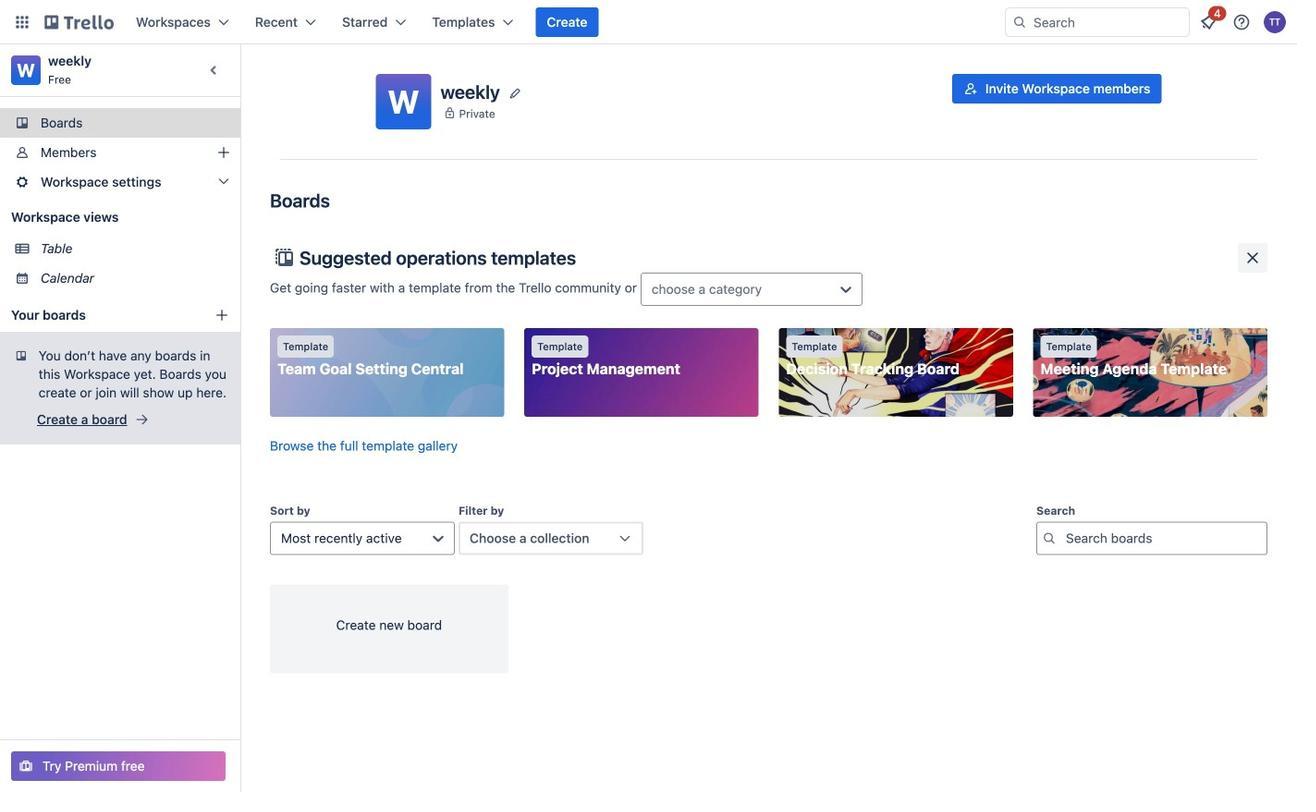 Task type: locate. For each thing, give the bounding box(es) containing it.
terry turtle (terryturtle) image
[[1264, 11, 1286, 33]]

your boards with 0 items element
[[11, 304, 205, 326]]

search image
[[1013, 15, 1027, 30]]

Search field
[[1027, 9, 1189, 35]]

workspace navigation collapse icon image
[[202, 57, 227, 83]]



Task type: describe. For each thing, give the bounding box(es) containing it.
Search boards text field
[[1037, 522, 1268, 555]]

back to home image
[[44, 7, 114, 37]]

add board image
[[215, 308, 229, 323]]

primary element
[[0, 0, 1297, 44]]

4 notifications image
[[1198, 11, 1220, 33]]

open information menu image
[[1233, 13, 1251, 31]]



Task type: vqa. For each thing, say whether or not it's contained in the screenshot.
'Search' field
yes



